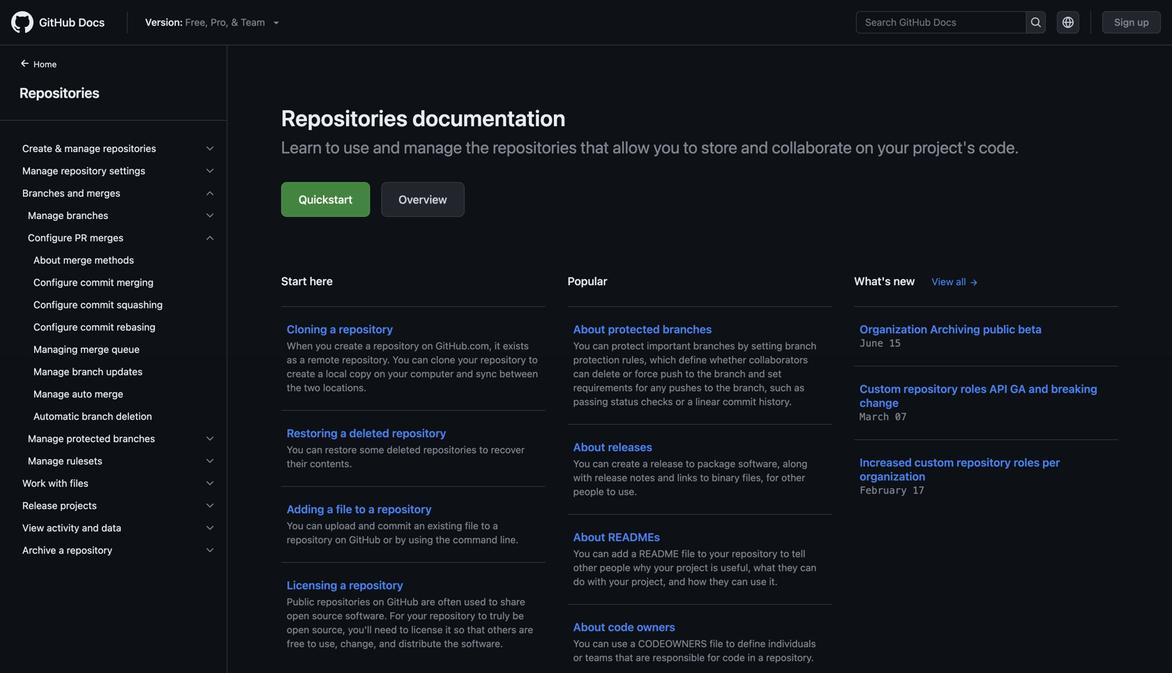 Task type: describe. For each thing, give the bounding box(es) containing it.
sc 9kayk9 0 image for create & manage repositories
[[204, 143, 216, 154]]

configure commit rebasing
[[33, 321, 156, 333]]

branch down managing merge queue at the left of the page
[[72, 366, 103, 378]]

configure commit merging link
[[17, 271, 221, 294]]

it inside 'licensing a repository public repositories on github are often used to share open source software. for your repository to truly be open source, you'll need to license it so that others are free to use, change, and distribute the software.'
[[446, 624, 451, 636]]

sc 9kayk9 0 image for configure pr merges
[[204, 232, 216, 244]]

manage inside repositories documentation learn to use and manage the repositories that allow you to store and collaborate on your project's code.
[[404, 137, 462, 157]]

status
[[611, 396, 639, 408]]

can up protection on the bottom of the page
[[593, 340, 609, 352]]

distribute
[[399, 638, 441, 650]]

to right free at the left bottom of page
[[307, 638, 316, 650]]

to left use. on the bottom right of page
[[607, 486, 616, 498]]

branches and merges element containing manage branches
[[11, 204, 227, 472]]

branches up important
[[663, 323, 712, 336]]

to down used
[[478, 610, 487, 622]]

or down pushes at the bottom of the page
[[676, 396, 685, 408]]

merge inside manage auto merge link
[[95, 388, 123, 400]]

create & manage repositories button
[[17, 137, 221, 160]]

manage inside dropdown button
[[64, 143, 100, 154]]

merges for branches and merges
[[87, 187, 120, 199]]

or down rules,
[[623, 368, 632, 380]]

use.
[[618, 486, 637, 498]]

repository inside "restoring a deleted repository you can restore some deleted repositories to recover their contents."
[[392, 427, 446, 440]]

repository. inside about code owners you can use a codeowners file to define individuals or teams that are responsible for code in a repository.
[[766, 652, 814, 664]]

linear
[[696, 396, 720, 408]]

file up upload
[[336, 503, 352, 516]]

your down "add"
[[609, 576, 629, 588]]

to inside about code owners you can use a codeowners file to define individuals or teams that are responsible for code in a repository.
[[726, 638, 735, 650]]

to up pushes at the bottom of the page
[[685, 368, 695, 380]]

add
[[612, 548, 629, 560]]

or inside adding a file to a repository you can upload and commit an existing file to a repository on github or by using the command line.
[[383, 534, 393, 546]]

repository. inside cloning a repository when you create a repository on github.com, it exists as a remote repository. you can clone your repository to create a local copy on your computer and sync between the two locations.
[[342, 354, 390, 366]]

you inside the about releases you can create a release to package software, along with release notes and links to binary files, for other people to use.
[[573, 458, 590, 470]]

to up upload
[[355, 503, 366, 516]]

repository down the 'adding'
[[287, 534, 333, 546]]

manage repository settings
[[22, 165, 145, 177]]

march
[[860, 411, 889, 423]]

your up is at the right bottom
[[709, 548, 729, 560]]

configure pr merges element for configure pr merges
[[11, 249, 227, 428]]

define inside about protected branches you can protect important branches by setting branch protection rules, which define whether collaborators can delete or force push to the branch and set requirements for any pushes to the branch, such as passing status checks or a linear commit history.
[[679, 354, 707, 366]]

sc 9kayk9 0 image for work with files
[[204, 478, 216, 489]]

june 15 element
[[860, 338, 901, 349]]

binary
[[712, 472, 740, 484]]

it.
[[769, 576, 778, 588]]

package
[[698, 458, 736, 470]]

rulesets
[[66, 455, 102, 467]]

here
[[310, 275, 333, 288]]

your down readme
[[654, 562, 674, 574]]

the inside adding a file to a repository you can upload and commit an existing file to a repository on github or by using the command line.
[[436, 534, 450, 546]]

licensing a repository public repositories on github are often used to share open source software. for your repository to truly be open source, you'll need to license it so that others are free to use, change, and distribute the software.
[[287, 579, 533, 650]]

the up 'linear'
[[716, 382, 731, 394]]

branch down whether
[[714, 368, 746, 380]]

branches up the pr
[[66, 210, 108, 221]]

a down some
[[368, 503, 375, 516]]

exists
[[503, 340, 529, 352]]

manage branches
[[28, 210, 108, 221]]

and inside the about readmes you can add a readme file to your repository to tell other people why your project is useful, what they can do with your project, and how they can use it.
[[669, 576, 686, 588]]

about merge methods link
[[17, 249, 221, 271]]

docs
[[78, 16, 105, 29]]

can down tell
[[800, 562, 817, 574]]

about for protected
[[573, 323, 605, 336]]

a inside the about releases you can create a release to package software, along with release notes and links to binary files, for other people to use.
[[643, 458, 648, 470]]

configure pr merges
[[28, 232, 124, 244]]

a right the in in the bottom right of the page
[[758, 652, 764, 664]]

repository up computer
[[373, 340, 419, 352]]

api
[[990, 382, 1008, 396]]

others
[[488, 624, 516, 636]]

repository down often
[[430, 610, 475, 622]]

sc 9kayk9 0 image for manage protected branches
[[204, 433, 216, 445]]

source
[[312, 610, 343, 622]]

copy
[[350, 368, 371, 380]]

protected for manage
[[66, 433, 111, 445]]

people inside the about readmes you can add a readme file to your repository to tell other people why your project is useful, what they can do with your project, and how they can use it.
[[600, 562, 631, 574]]

to down for
[[400, 624, 409, 636]]

other inside the about releases you can create a release to package software, along with release notes and links to binary files, for other people to use.
[[782, 472, 805, 484]]

you inside "restoring a deleted repository you can restore some deleted repositories to recover their contents."
[[287, 444, 304, 456]]

for inside about code owners you can use a codeowners file to define individuals or teams that are responsible for code in a repository.
[[708, 652, 720, 664]]

use inside repositories documentation learn to use and manage the repositories that allow you to store and collaborate on your project's code.
[[343, 137, 369, 157]]

define inside about code owners you can use a codeowners file to define individuals or teams that are responsible for code in a repository.
[[738, 638, 766, 650]]

file inside the about readmes you can add a readme file to your repository to tell other people why your project is useful, what they can do with your project, and how they can use it.
[[682, 548, 695, 560]]

archive
[[22, 545, 56, 556]]

repository inside the about readmes you can add a readme file to your repository to tell other people why your project is useful, what they can do with your project, and how they can use it.
[[732, 548, 778, 560]]

repositories inside repositories documentation learn to use and manage the repositories that allow you to store and collaborate on your project's code.
[[493, 137, 577, 157]]

and inside cloning a repository when you create a repository on github.com, it exists as a remote repository. you can clone your repository to create a local copy on your computer and sync between the two locations.
[[456, 368, 473, 380]]

for
[[390, 610, 405, 622]]

manage branches button
[[17, 204, 221, 227]]

configure commit squashing
[[33, 299, 163, 311]]

0 horizontal spatial github
[[39, 16, 76, 29]]

use inside about code owners you can use a codeowners file to define individuals or teams that are responsible for code in a repository.
[[612, 638, 628, 650]]

what's new
[[854, 275, 915, 288]]

configure pr merges element for manage branches
[[11, 227, 227, 428]]

1 vertical spatial they
[[709, 576, 729, 588]]

by inside adding a file to a repository you can upload and commit an existing file to a repository on github or by using the command line.
[[395, 534, 406, 546]]

to up 'truly'
[[489, 596, 498, 608]]

1 vertical spatial create
[[287, 368, 315, 380]]

Search GitHub Docs search field
[[857, 12, 1026, 33]]

to right the learn
[[326, 137, 340, 157]]

with inside dropdown button
[[48, 478, 67, 489]]

merge for about
[[63, 254, 92, 266]]

rebasing
[[117, 321, 156, 333]]

repositories for repositories
[[20, 84, 99, 101]]

that inside repositories documentation learn to use and manage the repositories that allow you to store and collaborate on your project's code.
[[581, 137, 609, 157]]

automatic branch deletion link
[[17, 405, 221, 428]]

manage rulesets
[[28, 455, 102, 467]]

with inside the about releases you can create a release to package software, along with release notes and links to binary files, for other people to use.
[[573, 472, 592, 484]]

and inside the about releases you can create a release to package software, along with release notes and links to binary files, for other people to use.
[[658, 472, 675, 484]]

sc 9kayk9 0 image for manage repository settings
[[204, 165, 216, 177]]

branches
[[22, 187, 65, 199]]

version:
[[145, 16, 183, 28]]

rules,
[[622, 354, 647, 366]]

your inside 'licensing a repository public repositories on github are often used to share open source software. for your repository to truly be open source, you'll need to license it so that others are free to use, change, and distribute the software.'
[[407, 610, 427, 622]]

start here
[[281, 275, 333, 288]]

restore
[[325, 444, 357, 456]]

for inside the about releases you can create a release to package software, along with release notes and links to binary files, for other people to use.
[[766, 472, 779, 484]]

manage for manage branches
[[28, 210, 64, 221]]

pr
[[75, 232, 87, 244]]

owners
[[637, 621, 675, 634]]

manage auto merge
[[33, 388, 123, 400]]

sign up
[[1115, 16, 1149, 28]]

on right copy
[[374, 368, 385, 380]]

pushes
[[669, 382, 702, 394]]

to right links
[[700, 472, 709, 484]]

search image
[[1031, 17, 1042, 28]]

a inside about protected branches you can protect important branches by setting branch protection rules, which define whether collaborators can delete or force push to the branch and set requirements for any pushes to the branch, such as passing status checks or a linear commit history.
[[688, 396, 693, 408]]

readmes
[[608, 531, 660, 544]]

are inside about code owners you can use a codeowners file to define individuals or teams that are responsible for code in a repository.
[[636, 652, 650, 664]]

branches down deletion
[[113, 433, 155, 445]]

use inside the about readmes you can add a readme file to your repository to tell other people why your project is useful, what they can do with your project, and how they can use it.
[[751, 576, 767, 588]]

manage for manage protected branches
[[28, 433, 64, 445]]

codeowners
[[638, 638, 707, 650]]

view all
[[932, 276, 966, 288]]

the inside cloning a repository when you create a repository on github.com, it exists as a remote repository. you can clone your repository to create a local copy on your computer and sync between the two locations.
[[287, 382, 301, 394]]

protect
[[612, 340, 644, 352]]

restoring a deleted repository you can restore some deleted repositories to recover their contents.
[[287, 427, 525, 470]]

a up copy
[[366, 340, 371, 352]]

repositories documentation learn to use and manage the repositories that allow you to store and collaborate on your project's code.
[[281, 105, 1019, 157]]

auto
[[72, 388, 92, 400]]

delete
[[592, 368, 620, 380]]

to up command
[[481, 520, 490, 532]]

clone
[[431, 354, 455, 366]]

configure commit merging
[[33, 277, 154, 288]]

collaborate
[[772, 137, 852, 157]]

a left codeowners at the bottom
[[630, 638, 636, 650]]

allow
[[613, 137, 650, 157]]

quickstart link
[[281, 182, 370, 217]]

your inside repositories documentation learn to use and manage the repositories that allow you to store and collaborate on your project's code.
[[878, 137, 909, 157]]

be
[[513, 610, 524, 622]]

on inside 'licensing a repository public repositories on github are often used to share open source software. for your repository to truly be open source, you'll need to license it so that others are free to use, change, and distribute the software.'
[[373, 596, 384, 608]]

a up command
[[493, 520, 498, 532]]

manage for manage auto merge
[[33, 388, 69, 400]]

a down when
[[300, 354, 305, 366]]

on inside adding a file to a repository you can upload and commit an existing file to a repository on github or by using the command line.
[[335, 534, 346, 546]]

change
[[860, 396, 899, 410]]

merge for managing
[[80, 344, 109, 355]]

a right cloning
[[330, 323, 336, 336]]

license
[[411, 624, 443, 636]]

1 horizontal spatial create
[[334, 340, 363, 352]]

managing merge queue
[[33, 344, 140, 355]]

0 horizontal spatial code
[[608, 621, 634, 634]]

updates
[[106, 366, 143, 378]]

individuals
[[768, 638, 816, 650]]

0 vertical spatial are
[[421, 596, 435, 608]]

team
[[241, 16, 265, 28]]

can inside adding a file to a repository you can upload and commit an existing file to a repository on github or by using the command line.
[[306, 520, 322, 532]]

february 17 element
[[860, 485, 925, 497]]

project
[[676, 562, 708, 574]]

a inside 'licensing a repository public repositories on github are often used to share open source software. for your repository to truly be open source, you'll need to license it so that others are free to use, change, and distribute the software.'
[[340, 579, 346, 592]]

repositories inside the create & manage repositories dropdown button
[[103, 143, 156, 154]]

configure for configure commit merging
[[33, 277, 78, 288]]

organization archiving public beta june 15
[[860, 323, 1042, 349]]

repository up an
[[377, 503, 432, 516]]

can inside cloning a repository when you create a repository on github.com, it exists as a remote repository. you can clone your repository to create a local copy on your computer and sync between the two locations.
[[412, 354, 428, 366]]

to up 'linear'
[[704, 382, 713, 394]]

between
[[500, 368, 538, 380]]

or inside about code owners you can use a codeowners file to define individuals or teams that are responsible for code in a repository.
[[573, 652, 583, 664]]

1 horizontal spatial they
[[778, 562, 798, 574]]

and inside custom repository roles api ga and breaking change march 07
[[1029, 382, 1049, 396]]

tell
[[792, 548, 806, 560]]

work with files button
[[17, 472, 221, 495]]

computer
[[410, 368, 454, 380]]

branches and merges button
[[17, 182, 221, 204]]

repositories inside "restoring a deleted repository you can restore some deleted repositories to recover their contents."
[[423, 444, 477, 456]]

requirements
[[573, 382, 633, 394]]

about releases you can create a release to package software, along with release notes and links to binary files, for other people to use.
[[573, 441, 808, 498]]

to up links
[[686, 458, 695, 470]]

release projects
[[22, 500, 97, 512]]

overview
[[399, 193, 447, 206]]

sc 9kayk9 0 image for branches and merges
[[204, 188, 216, 199]]

force
[[635, 368, 658, 380]]

1 horizontal spatial &
[[231, 16, 238, 28]]

your left computer
[[388, 368, 408, 380]]

repositories for repositories documentation learn to use and manage the repositories that allow you to store and collaborate on your project's code.
[[281, 105, 408, 131]]

branch inside 'link'
[[82, 411, 113, 422]]

repository inside custom repository roles api ga and breaking change march 07
[[904, 382, 958, 396]]

view for view activity and data
[[22, 522, 44, 534]]

release projects button
[[17, 495, 221, 517]]

what's
[[854, 275, 891, 288]]

local
[[326, 368, 347, 380]]

can down protection on the bottom of the page
[[573, 368, 590, 380]]

breaking
[[1051, 382, 1098, 396]]

select language: current language is english image
[[1063, 17, 1074, 28]]

about for merge
[[33, 254, 61, 266]]

and up overview link
[[373, 137, 400, 157]]

and inside adding a file to a repository you can upload and commit an existing file to a repository on github or by using the command line.
[[358, 520, 375, 532]]

cloning
[[287, 323, 327, 336]]

other inside the about readmes you can add a readme file to your repository to tell other people why your project is useful, what they can do with your project, and how they can use it.
[[573, 562, 597, 574]]



Task type: vqa. For each thing, say whether or not it's contained in the screenshot.
Branches and merges's merges
yes



Task type: locate. For each thing, give the bounding box(es) containing it.
roles inside custom repository roles api ga and breaking change march 07
[[961, 382, 987, 396]]

and inside 'licensing a repository public repositories on github are often used to share open source software. for your repository to truly be open source, you'll need to license it so that others are free to use, change, and distribute the software.'
[[379, 638, 396, 650]]

manage up overview
[[404, 137, 462, 157]]

settings
[[109, 165, 145, 177]]

deletion
[[116, 411, 152, 422]]

on right collaborate
[[856, 137, 874, 157]]

about inside about protected branches you can protect important branches by setting branch protection rules, which define whether collaborators can delete or force push to the branch and set requirements for any pushes to the branch, such as passing status checks or a linear commit history.
[[573, 323, 605, 336]]

your
[[878, 137, 909, 157], [458, 354, 478, 366], [388, 368, 408, 380], [709, 548, 729, 560], [654, 562, 674, 574], [609, 576, 629, 588], [407, 610, 427, 622]]

0 horizontal spatial you
[[316, 340, 332, 352]]

& inside dropdown button
[[55, 143, 62, 154]]

repository. down "individuals"
[[766, 652, 814, 664]]

1 vertical spatial roles
[[1014, 456, 1040, 469]]

open down public
[[287, 610, 309, 622]]

it
[[495, 340, 500, 352], [446, 624, 451, 636]]

1 vertical spatial repositories
[[281, 105, 408, 131]]

people
[[573, 486, 604, 498], [600, 562, 631, 574]]

1 horizontal spatial view
[[932, 276, 954, 288]]

code.
[[979, 137, 1019, 157]]

about inside the about readmes you can add a readme file to your repository to tell other people why your project is useful, what they can do with your project, and how they can use it.
[[573, 531, 605, 544]]

create & manage repositories
[[22, 143, 156, 154]]

1 vertical spatial other
[[573, 562, 597, 574]]

can down useful,
[[732, 576, 748, 588]]

that right "so"
[[467, 624, 485, 636]]

commit up 'configure commit squashing'
[[80, 277, 114, 288]]

None search field
[[856, 11, 1046, 33]]

repositories down "documentation"
[[493, 137, 577, 157]]

you inside about protected branches you can protect important branches by setting branch protection rules, which define whether collaborators can delete or force push to the branch and set requirements for any pushes to the branch, such as passing status checks or a linear commit history.
[[573, 340, 590, 352]]

1 vertical spatial open
[[287, 624, 309, 636]]

view all link
[[932, 275, 979, 289]]

merges for configure pr merges
[[90, 232, 124, 244]]

you up their
[[287, 444, 304, 456]]

can inside about code owners you can use a codeowners file to define individuals or teams that are responsible for code in a repository.
[[593, 638, 609, 650]]

1 vertical spatial merges
[[90, 232, 124, 244]]

0 vertical spatial release
[[651, 458, 683, 470]]

0 horizontal spatial roles
[[961, 382, 987, 396]]

branches up whether
[[693, 340, 735, 352]]

1 horizontal spatial repository.
[[766, 652, 814, 664]]

1 configure pr merges element from the top
[[11, 227, 227, 428]]

it inside cloning a repository when you create a repository on github.com, it exists as a remote repository. you can clone your repository to create a local copy on your computer and sync between the two locations.
[[495, 340, 500, 352]]

2 vertical spatial use
[[612, 638, 628, 650]]

0 horizontal spatial repository.
[[342, 354, 390, 366]]

0 horizontal spatial they
[[709, 576, 729, 588]]

triangle down image
[[271, 17, 282, 28]]

1 sc 9kayk9 0 image from the top
[[204, 143, 216, 154]]

you left clone
[[393, 354, 409, 366]]

share
[[500, 596, 525, 608]]

commit inside adding a file to a repository you can upload and commit an existing file to a repository on github or by using the command line.
[[378, 520, 411, 532]]

0 vertical spatial &
[[231, 16, 238, 28]]

repository up 07
[[904, 382, 958, 396]]

configure
[[28, 232, 72, 244], [33, 277, 78, 288], [33, 299, 78, 311], [33, 321, 78, 333]]

1 horizontal spatial it
[[495, 340, 500, 352]]

custom
[[915, 456, 954, 469]]

by
[[738, 340, 749, 352], [395, 534, 406, 546]]

0 vertical spatial deleted
[[349, 427, 389, 440]]

roles left per
[[1014, 456, 1040, 469]]

1 vertical spatial protected
[[66, 433, 111, 445]]

view inside dropdown button
[[22, 522, 44, 534]]

2 horizontal spatial are
[[636, 652, 650, 664]]

0 vertical spatial they
[[778, 562, 798, 574]]

protection
[[573, 354, 620, 366]]

2 horizontal spatial github
[[387, 596, 418, 608]]

1 vertical spatial deleted
[[387, 444, 421, 456]]

0 vertical spatial as
[[287, 354, 297, 366]]

branches and merges element
[[11, 182, 227, 472], [11, 204, 227, 472]]

configure pr merges button
[[17, 227, 221, 249]]

your down github.com,
[[458, 354, 478, 366]]

recover
[[491, 444, 525, 456]]

1 horizontal spatial protected
[[608, 323, 660, 336]]

1 horizontal spatial use
[[612, 638, 628, 650]]

cloning a repository when you create a repository on github.com, it exists as a remote repository. you can clone your repository to create a local copy on your computer and sync between the two locations.
[[287, 323, 538, 394]]

an
[[414, 520, 425, 532]]

new
[[894, 275, 915, 288]]

a inside "restoring a deleted repository you can restore some deleted repositories to recover their contents."
[[340, 427, 347, 440]]

2 vertical spatial github
[[387, 596, 418, 608]]

sc 9kayk9 0 image for manage rulesets
[[204, 456, 216, 467]]

2 vertical spatial merge
[[95, 388, 123, 400]]

1 sc 9kayk9 0 image from the top
[[204, 210, 216, 221]]

you
[[654, 137, 680, 157], [316, 340, 332, 352]]

manage down branches
[[28, 210, 64, 221]]

commit for rebasing
[[80, 321, 114, 333]]

that inside about code owners you can use a codeowners file to define individuals or teams that are responsible for code in a repository.
[[615, 652, 633, 664]]

1 horizontal spatial are
[[519, 624, 533, 636]]

you inside cloning a repository when you create a repository on github.com, it exists as a remote repository. you can clone your repository to create a local copy on your computer and sync between the two locations.
[[316, 340, 332, 352]]

1 horizontal spatial you
[[654, 137, 680, 157]]

other up do on the left of page
[[573, 562, 597, 574]]

2 vertical spatial create
[[612, 458, 640, 470]]

4 sc 9kayk9 0 image from the top
[[204, 232, 216, 244]]

github up for
[[387, 596, 418, 608]]

can down the 'adding'
[[306, 520, 322, 532]]

repository inside dropdown button
[[67, 545, 112, 556]]

0 vertical spatial code
[[608, 621, 634, 634]]

with inside the about readmes you can add a readme file to your repository to tell other people why your project is useful, what they can do with your project, and how they can use it.
[[588, 576, 606, 588]]

to left tell
[[780, 548, 789, 560]]

they
[[778, 562, 798, 574], [709, 576, 729, 588]]

3 sc 9kayk9 0 image from the top
[[204, 188, 216, 199]]

1 vertical spatial use
[[751, 576, 767, 588]]

branches
[[66, 210, 108, 221], [663, 323, 712, 336], [693, 340, 735, 352], [113, 433, 155, 445]]

manage for manage rulesets
[[28, 455, 64, 467]]

0 horizontal spatial are
[[421, 596, 435, 608]]

are left often
[[421, 596, 435, 608]]

as inside about protected branches you can protect important branches by setting branch protection rules, which define whether collaborators can delete or force push to the branch and set requirements for any pushes to the branch, such as passing status checks or a linear commit history.
[[794, 382, 805, 394]]

the up pushes at the bottom of the page
[[697, 368, 712, 380]]

1 vertical spatial are
[[519, 624, 533, 636]]

view left 'all'
[[932, 276, 954, 288]]

can inside the about releases you can create a release to package software, along with release notes and links to binary files, for other people to use.
[[593, 458, 609, 470]]

1 horizontal spatial roles
[[1014, 456, 1040, 469]]

0 horizontal spatial protected
[[66, 433, 111, 445]]

code left owners
[[608, 621, 634, 634]]

archive a repository
[[22, 545, 112, 556]]

that inside 'licensing a repository public repositories on github are often used to share open source software. for your repository to truly be open source, you'll need to license it so that others are free to use, change, and distribute the software.'
[[467, 624, 485, 636]]

the left the two
[[287, 382, 301, 394]]

open up free at the left bottom of page
[[287, 624, 309, 636]]

5 sc 9kayk9 0 image from the top
[[204, 523, 216, 534]]

configure for configure commit rebasing
[[33, 321, 78, 333]]

1 vertical spatial view
[[22, 522, 44, 534]]

6 sc 9kayk9 0 image from the top
[[204, 545, 216, 556]]

0 vertical spatial people
[[573, 486, 604, 498]]

about inside the about releases you can create a release to package software, along with release notes and links to binary files, for other people to use.
[[573, 441, 605, 454]]

branches and merges
[[22, 187, 120, 199]]

deleted right some
[[387, 444, 421, 456]]

repository down create & manage repositories
[[61, 165, 107, 177]]

a right "add"
[[631, 548, 637, 560]]

to inside cloning a repository when you create a repository on github.com, it exists as a remote repository. you can clone your repository to create a local copy on your computer and sync between the two locations.
[[529, 354, 538, 366]]

documentation
[[412, 105, 566, 131]]

manage for manage branch updates
[[33, 366, 69, 378]]

sc 9kayk9 0 image inside archive a repository dropdown button
[[204, 545, 216, 556]]

and left links
[[658, 472, 675, 484]]

sc 9kayk9 0 image for view activity and data
[[204, 523, 216, 534]]

public
[[287, 596, 314, 608]]

5 sc 9kayk9 0 image from the top
[[204, 433, 216, 445]]

on inside repositories documentation learn to use and manage the repositories that allow you to store and collaborate on your project's code.
[[856, 137, 874, 157]]

a inside dropdown button
[[59, 545, 64, 556]]

merges up methods
[[90, 232, 124, 244]]

repository inside dropdown button
[[61, 165, 107, 177]]

a down the remote
[[318, 368, 323, 380]]

and right 'ga'
[[1029, 382, 1049, 396]]

about up teams
[[573, 621, 605, 634]]

0 vertical spatial define
[[679, 354, 707, 366]]

1 vertical spatial github
[[349, 534, 381, 546]]

commit down branch, in the bottom of the page
[[723, 396, 756, 408]]

free
[[287, 638, 305, 650]]

you inside about code owners you can use a codeowners file to define individuals or teams that are responsible for code in a repository.
[[573, 638, 590, 650]]

0 horizontal spatial use
[[343, 137, 369, 157]]

to
[[326, 137, 340, 157], [684, 137, 698, 157], [529, 354, 538, 366], [685, 368, 695, 380], [704, 382, 713, 394], [479, 444, 488, 456], [686, 458, 695, 470], [700, 472, 709, 484], [607, 486, 616, 498], [355, 503, 366, 516], [481, 520, 490, 532], [698, 548, 707, 560], [780, 548, 789, 560], [489, 596, 498, 608], [478, 610, 487, 622], [400, 624, 409, 636], [307, 638, 316, 650], [726, 638, 735, 650]]

0 horizontal spatial repositories
[[20, 84, 99, 101]]

view inside "link"
[[932, 276, 954, 288]]

0 horizontal spatial manage
[[64, 143, 100, 154]]

repository down exists
[[481, 354, 526, 366]]

repository
[[61, 165, 107, 177], [339, 323, 393, 336], [373, 340, 419, 352], [481, 354, 526, 366], [904, 382, 958, 396], [392, 427, 446, 440], [957, 456, 1011, 469], [377, 503, 432, 516], [287, 534, 333, 546], [67, 545, 112, 556], [732, 548, 778, 560], [349, 579, 403, 592], [430, 610, 475, 622]]

by inside about protected branches you can protect important branches by setting branch protection rules, which define whether collaborators can delete or force push to the branch and set requirements for any pushes to the branch, such as passing status checks or a linear commit history.
[[738, 340, 749, 352]]

1 branches and merges element from the top
[[11, 182, 227, 472]]

home
[[33, 59, 57, 69]]

1 horizontal spatial repositories
[[281, 105, 408, 131]]

repository inside increased custom repository roles per organization february 17
[[957, 456, 1011, 469]]

configure down configure commit merging
[[33, 299, 78, 311]]

0 vertical spatial protected
[[608, 323, 660, 336]]

so
[[454, 624, 465, 636]]

0 vertical spatial merges
[[87, 187, 120, 199]]

and inside about protected branches you can protect important branches by setting branch protection rules, which define whether collaborators can delete or force push to the branch and set requirements for any pushes to the branch, such as passing status checks or a linear commit history.
[[748, 368, 765, 380]]

you
[[573, 340, 590, 352], [393, 354, 409, 366], [287, 444, 304, 456], [573, 458, 590, 470], [287, 520, 304, 532], [573, 548, 590, 560], [573, 638, 590, 650]]

you inside repositories documentation learn to use and manage the repositories that allow you to store and collaborate on your project's code.
[[654, 137, 680, 157]]

create up the two
[[287, 368, 315, 380]]

it left "so"
[[446, 624, 451, 636]]

you inside cloning a repository when you create a repository on github.com, it exists as a remote repository. you can clone your repository to create a local copy on your computer and sync between the two locations.
[[393, 354, 409, 366]]

2 sc 9kayk9 0 image from the top
[[204, 165, 216, 177]]

1 vertical spatial you
[[316, 340, 332, 352]]

can down the restoring
[[306, 444, 322, 456]]

sc 9kayk9 0 image for archive a repository
[[204, 545, 216, 556]]

protected
[[608, 323, 660, 336], [66, 433, 111, 445]]

1 horizontal spatial manage
[[404, 137, 462, 157]]

file up command
[[465, 520, 479, 532]]

2 open from the top
[[287, 624, 309, 636]]

sc 9kayk9 0 image inside configure pr merges dropdown button
[[204, 232, 216, 244]]

two
[[304, 382, 320, 394]]

methods
[[95, 254, 134, 266]]

the down "so"
[[444, 638, 459, 650]]

manage up manage repository settings
[[64, 143, 100, 154]]

view activity and data button
[[17, 517, 221, 539]]

0 vertical spatial create
[[334, 340, 363, 352]]

sc 9kayk9 0 image inside the create & manage repositories dropdown button
[[204, 143, 216, 154]]

0 vertical spatial you
[[654, 137, 680, 157]]

branch,
[[733, 382, 767, 394]]

custom
[[860, 382, 901, 396]]

repositories down 'home' link
[[20, 84, 99, 101]]

is
[[711, 562, 718, 574]]

protected inside about protected branches you can protect important branches by setting branch protection rules, which define whether collaborators can delete or force push to the branch and set requirements for any pushes to the branch, such as passing status checks or a linear commit history.
[[608, 323, 660, 336]]

0 horizontal spatial that
[[467, 624, 485, 636]]

repositories up settings
[[103, 143, 156, 154]]

1 vertical spatial release
[[595, 472, 627, 484]]

about inside about code owners you can use a codeowners file to define individuals or teams that are responsible for code in a repository.
[[573, 621, 605, 634]]

configure pr merges element
[[11, 227, 227, 428], [11, 249, 227, 428]]

sc 9kayk9 0 image inside manage rulesets "dropdown button"
[[204, 456, 216, 467]]

with left the notes
[[573, 472, 592, 484]]

automatic branch deletion
[[33, 411, 152, 422]]

repository up copy
[[339, 323, 393, 336]]

the inside repositories documentation learn to use and manage the repositories that allow you to store and collaborate on your project's code.
[[466, 137, 489, 157]]

file up project
[[682, 548, 695, 560]]

1 horizontal spatial for
[[708, 652, 720, 664]]

and inside view activity and data dropdown button
[[82, 522, 99, 534]]

software.
[[345, 610, 387, 622], [461, 638, 503, 650]]

1 vertical spatial repository.
[[766, 652, 814, 664]]

checks
[[641, 396, 673, 408]]

about inside branches and merges element
[[33, 254, 61, 266]]

or left using
[[383, 534, 393, 546]]

configure pr merges element containing configure pr merges
[[11, 227, 227, 428]]

about for code
[[573, 621, 605, 634]]

branches and merges element containing branches and merges
[[11, 182, 227, 472]]

branch up the collaborators
[[785, 340, 817, 352]]

as inside cloning a repository when you create a repository on github.com, it exists as a remote repository. you can clone your repository to create a local copy on your computer and sync between the two locations.
[[287, 354, 297, 366]]

can left "add"
[[593, 548, 609, 560]]

configure for configure commit squashing
[[33, 299, 78, 311]]

2 vertical spatial for
[[708, 652, 720, 664]]

1 horizontal spatial software.
[[461, 638, 503, 650]]

sc 9kayk9 0 image for release projects
[[204, 500, 216, 512]]

manage down managing
[[33, 366, 69, 378]]

along
[[783, 458, 808, 470]]

1 vertical spatial by
[[395, 534, 406, 546]]

0 vertical spatial that
[[581, 137, 609, 157]]

github
[[39, 16, 76, 29], [349, 534, 381, 546], [387, 596, 418, 608]]

you right the allow
[[654, 137, 680, 157]]

with left files at the bottom of the page
[[48, 478, 67, 489]]

that right teams
[[615, 652, 633, 664]]

a up upload
[[327, 503, 333, 516]]

about for readmes
[[573, 531, 605, 544]]

1 vertical spatial people
[[600, 562, 631, 574]]

about merge methods
[[33, 254, 134, 266]]

sc 9kayk9 0 image inside the "work with files" dropdown button
[[204, 478, 216, 489]]

1 vertical spatial for
[[766, 472, 779, 484]]

you down passing
[[573, 458, 590, 470]]

passing
[[573, 396, 608, 408]]

0 horizontal spatial create
[[287, 368, 315, 380]]

repositories element
[[0, 57, 227, 672]]

2 configure pr merges element from the top
[[11, 249, 227, 428]]

merge inside managing merge queue link
[[80, 344, 109, 355]]

need
[[375, 624, 397, 636]]

create down releases
[[612, 458, 640, 470]]

2 horizontal spatial for
[[766, 472, 779, 484]]

on up clone
[[422, 340, 433, 352]]

2 vertical spatial are
[[636, 652, 650, 664]]

0 vertical spatial other
[[782, 472, 805, 484]]

data
[[101, 522, 121, 534]]

by left using
[[395, 534, 406, 546]]

repository up for
[[349, 579, 403, 592]]

on down upload
[[335, 534, 346, 546]]

1 horizontal spatial define
[[738, 638, 766, 650]]

repositories up the learn
[[281, 105, 408, 131]]

0 vertical spatial software.
[[345, 610, 387, 622]]

4 sc 9kayk9 0 image from the top
[[204, 500, 216, 512]]

about for releases
[[573, 441, 605, 454]]

custom repository roles api ga and breaking change march 07
[[860, 382, 1098, 423]]

file inside about code owners you can use a codeowners file to define individuals or teams that are responsible for code in a repository.
[[710, 638, 723, 650]]

configure inside dropdown button
[[28, 232, 72, 244]]

the
[[466, 137, 489, 157], [697, 368, 712, 380], [287, 382, 301, 394], [716, 382, 731, 394], [436, 534, 450, 546], [444, 638, 459, 650]]

a up restore
[[340, 427, 347, 440]]

1 horizontal spatial release
[[651, 458, 683, 470]]

branch up manage protected branches
[[82, 411, 113, 422]]

people left use. on the bottom right of page
[[573, 486, 604, 498]]

sc 9kayk9 0 image inside "manage repository settings" dropdown button
[[204, 165, 216, 177]]

in
[[748, 652, 756, 664]]

are down codeowners at the bottom
[[636, 652, 650, 664]]

create
[[22, 143, 52, 154]]

are down be at left bottom
[[519, 624, 533, 636]]

view up archive
[[22, 522, 44, 534]]

commit for squashing
[[80, 299, 114, 311]]

and inside branches and merges dropdown button
[[67, 187, 84, 199]]

repositories
[[493, 137, 577, 157], [103, 143, 156, 154], [423, 444, 477, 456], [317, 596, 370, 608]]

0 vertical spatial view
[[932, 276, 954, 288]]

view activity and data
[[22, 522, 121, 534]]

1 vertical spatial merge
[[80, 344, 109, 355]]

project,
[[632, 576, 666, 588]]

configure down manage branches
[[28, 232, 72, 244]]

2 branches and merges element from the top
[[11, 204, 227, 472]]

readme
[[639, 548, 679, 560]]

software,
[[738, 458, 780, 470]]

you inside adding a file to a repository you can upload and commit an existing file to a repository on github or by using the command line.
[[287, 520, 304, 532]]

can inside "restoring a deleted repository you can restore some deleted repositories to recover their contents."
[[306, 444, 322, 456]]

manage inside dropdown button
[[22, 165, 58, 177]]

and right store
[[741, 137, 768, 157]]

0 vertical spatial merge
[[63, 254, 92, 266]]

protected for about
[[608, 323, 660, 336]]

0 vertical spatial roles
[[961, 382, 987, 396]]

1 vertical spatial define
[[738, 638, 766, 650]]

manage protected branches button
[[17, 428, 221, 450]]

store
[[701, 137, 737, 157]]

0 horizontal spatial view
[[22, 522, 44, 534]]

to left store
[[684, 137, 698, 157]]

sc 9kayk9 0 image inside view activity and data dropdown button
[[204, 523, 216, 534]]

2 vertical spatial that
[[615, 652, 633, 664]]

manage inside "dropdown button"
[[28, 455, 64, 467]]

github.com,
[[436, 340, 492, 352]]

protected inside dropdown button
[[66, 433, 111, 445]]

up
[[1138, 16, 1149, 28]]

sc 9kayk9 0 image for manage branches
[[204, 210, 216, 221]]

to up 'between'
[[529, 354, 538, 366]]

organization
[[860, 470, 926, 483]]

1 horizontal spatial by
[[738, 340, 749, 352]]

configure up managing
[[33, 321, 78, 333]]

configure for configure pr merges
[[28, 232, 72, 244]]

1 vertical spatial code
[[723, 652, 745, 664]]

file right codeowners at the bottom
[[710, 638, 723, 650]]

0 horizontal spatial release
[[595, 472, 627, 484]]

0 horizontal spatial for
[[635, 382, 648, 394]]

2 horizontal spatial use
[[751, 576, 767, 588]]

3 sc 9kayk9 0 image from the top
[[204, 478, 216, 489]]

increased custom repository roles per organization february 17
[[860, 456, 1060, 497]]

deleted
[[349, 427, 389, 440], [387, 444, 421, 456]]

a
[[330, 323, 336, 336], [366, 340, 371, 352], [300, 354, 305, 366], [318, 368, 323, 380], [688, 396, 693, 408], [340, 427, 347, 440], [643, 458, 648, 470], [327, 503, 333, 516], [368, 503, 375, 516], [493, 520, 498, 532], [59, 545, 64, 556], [631, 548, 637, 560], [340, 579, 346, 592], [630, 638, 636, 650], [758, 652, 764, 664]]

0 vertical spatial repositories
[[20, 84, 99, 101]]

to up project
[[698, 548, 707, 560]]

commit inside about protected branches you can protect important branches by setting branch protection rules, which define whether collaborators can delete or force push to the branch and set requirements for any pushes to the branch, such as passing status checks or a linear commit history.
[[723, 396, 756, 408]]

for down force
[[635, 382, 648, 394]]

people inside the about releases you can create a release to package software, along with release notes and links to binary files, for other people to use.
[[573, 486, 604, 498]]

software. up you'll
[[345, 610, 387, 622]]

1 vertical spatial &
[[55, 143, 62, 154]]

march 07 element
[[860, 411, 907, 423]]

to inside "restoring a deleted repository you can restore some deleted repositories to recover their contents."
[[479, 444, 488, 456]]

github down upload
[[349, 534, 381, 546]]

1 open from the top
[[287, 610, 309, 622]]

0 vertical spatial github
[[39, 16, 76, 29]]

sc 9kayk9 0 image
[[204, 143, 216, 154], [204, 165, 216, 177], [204, 188, 216, 199], [204, 232, 216, 244], [204, 433, 216, 445], [204, 545, 216, 556]]

1 horizontal spatial github
[[349, 534, 381, 546]]

on up need
[[373, 596, 384, 608]]

1 horizontal spatial code
[[723, 652, 745, 664]]

branch
[[785, 340, 817, 352], [72, 366, 103, 378], [714, 368, 746, 380], [82, 411, 113, 422]]

1 vertical spatial that
[[467, 624, 485, 636]]

0 horizontal spatial by
[[395, 534, 406, 546]]

and up branch, in the bottom of the page
[[748, 368, 765, 380]]

0 horizontal spatial define
[[679, 354, 707, 366]]

manage branch updates
[[33, 366, 143, 378]]

0 vertical spatial by
[[738, 340, 749, 352]]

you inside the about readmes you can add a readme file to your repository to tell other people why your project is useful, what they can do with your project, and how they can use it.
[[573, 548, 590, 560]]

sc 9kayk9 0 image
[[204, 210, 216, 221], [204, 456, 216, 467], [204, 478, 216, 489], [204, 500, 216, 512], [204, 523, 216, 534]]

repositories inside 'licensing a repository public repositories on github are often used to share open source software. for your repository to truly be open source, you'll need to license it so that others are free to use, change, and distribute the software.'
[[317, 596, 370, 608]]

define up push on the bottom of page
[[679, 354, 707, 366]]

merge down configure commit rebasing
[[80, 344, 109, 355]]

by up whether
[[738, 340, 749, 352]]

the inside 'licensing a repository public repositories on github are often used to share open source software. for your repository to truly be open source, you'll need to license it so that others are free to use, change, and distribute the software.'
[[444, 638, 459, 650]]

2 horizontal spatial create
[[612, 458, 640, 470]]

view for view all
[[932, 276, 954, 288]]

manage for manage repository settings
[[22, 165, 58, 177]]

0 vertical spatial repository.
[[342, 354, 390, 366]]

create inside the about releases you can create a release to package software, along with release notes and links to binary files, for other people to use.
[[612, 458, 640, 470]]

1 horizontal spatial as
[[794, 382, 805, 394]]

squashing
[[117, 299, 163, 311]]

commit for merging
[[80, 277, 114, 288]]

github inside 'licensing a repository public repositories on github are often used to share open source software. for your repository to truly be open source, you'll need to license it so that others are free to use, change, and distribute the software.'
[[387, 596, 418, 608]]

a right licensing
[[340, 579, 346, 592]]

2 sc 9kayk9 0 image from the top
[[204, 456, 216, 467]]

0 horizontal spatial as
[[287, 354, 297, 366]]

repositories
[[20, 84, 99, 101], [281, 105, 408, 131]]

0 horizontal spatial other
[[573, 562, 597, 574]]

0 vertical spatial for
[[635, 382, 648, 394]]

can down releases
[[593, 458, 609, 470]]

0 horizontal spatial &
[[55, 143, 62, 154]]

on
[[856, 137, 874, 157], [422, 340, 433, 352], [374, 368, 385, 380], [335, 534, 346, 546], [373, 596, 384, 608]]

a inside the about readmes you can add a readme file to your repository to tell other people why your project is useful, what they can do with your project, and how they can use it.
[[631, 548, 637, 560]]

github inside adding a file to a repository you can upload and commit an existing file to a repository on github or by using the command line.
[[349, 534, 381, 546]]

a up the notes
[[643, 458, 648, 470]]

for inside about protected branches you can protect important branches by setting branch protection rules, which define whether collaborators can delete or force push to the branch and set requirements for any pushes to the branch, such as passing status checks or a linear commit history.
[[635, 382, 648, 394]]

for down the software,
[[766, 472, 779, 484]]

home link
[[14, 58, 79, 72]]

1 vertical spatial it
[[446, 624, 451, 636]]

links
[[677, 472, 698, 484]]

roles inside increased custom repository roles per organization february 17
[[1014, 456, 1040, 469]]

github docs link
[[11, 11, 116, 33]]

manage up "automatic"
[[33, 388, 69, 400]]

configure pr merges element containing about merge methods
[[11, 249, 227, 428]]

view
[[932, 276, 954, 288], [22, 522, 44, 534]]

history.
[[759, 396, 792, 408]]

and left how
[[669, 576, 686, 588]]



